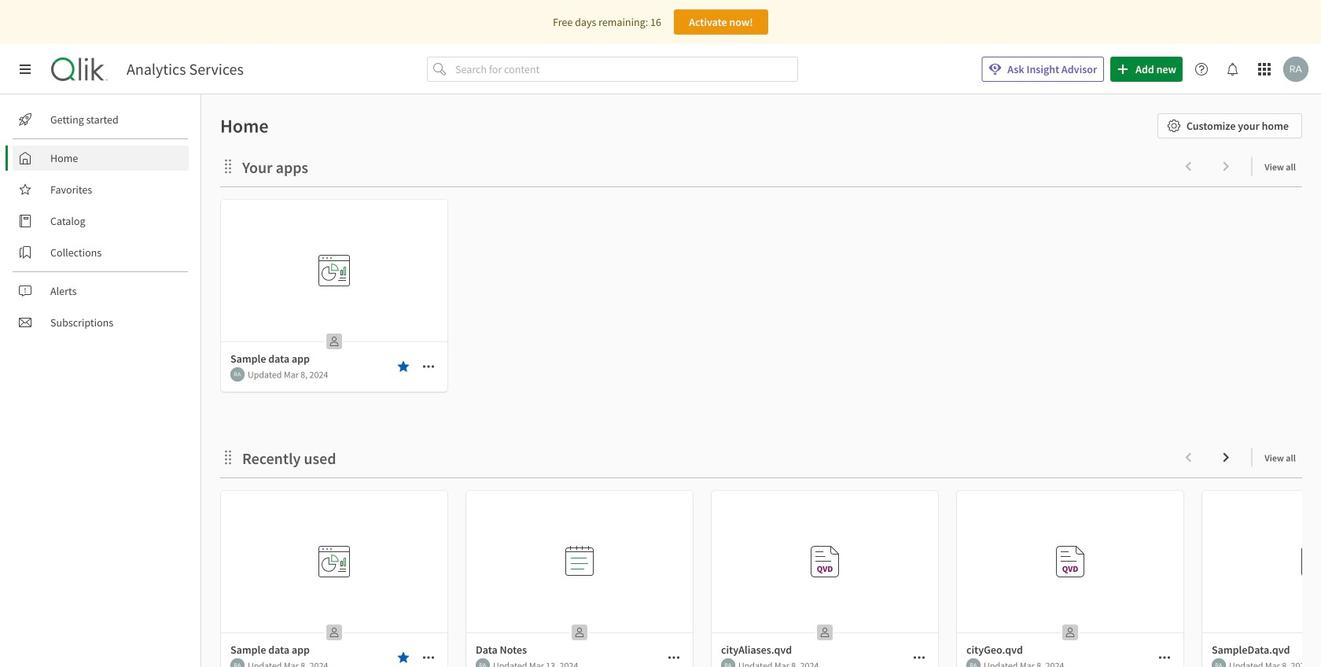 Task type: locate. For each thing, give the bounding box(es) containing it.
1 more actions image from the left
[[422, 651, 435, 664]]

0 horizontal spatial more actions image
[[422, 651, 435, 664]]

more actions image
[[422, 360, 435, 373], [668, 651, 681, 664]]

1 horizontal spatial more actions image
[[913, 651, 926, 664]]

ruby anderson image
[[476, 658, 490, 667], [721, 658, 736, 667], [967, 658, 981, 667]]

0 vertical spatial move collection image
[[220, 159, 236, 174]]

1 ruby anderson image from the left
[[476, 658, 490, 667]]

ruby anderson element
[[231, 367, 245, 382], [231, 658, 245, 667], [476, 658, 490, 667], [721, 658, 736, 667], [967, 658, 981, 667], [1212, 658, 1226, 667]]

1 horizontal spatial ruby anderson image
[[721, 658, 736, 667]]

2 horizontal spatial ruby anderson image
[[967, 658, 981, 667]]

2 ruby anderson image from the left
[[721, 658, 736, 667]]

move collection image
[[220, 159, 236, 174], [220, 450, 236, 465]]

1 vertical spatial more actions image
[[668, 651, 681, 664]]

0 horizontal spatial more actions image
[[422, 360, 435, 373]]

0 horizontal spatial ruby anderson image
[[476, 658, 490, 667]]

ruby anderson image
[[1284, 57, 1309, 82], [231, 367, 245, 382], [231, 658, 245, 667], [1212, 658, 1226, 667]]

1 horizontal spatial more actions image
[[668, 651, 681, 664]]

more actions image
[[422, 651, 435, 664], [913, 651, 926, 664]]

main content
[[195, 94, 1322, 667]]

2 more actions image from the left
[[913, 651, 926, 664]]

1 vertical spatial move collection image
[[220, 450, 236, 465]]

analytics services element
[[127, 60, 244, 79]]



Task type: describe. For each thing, give the bounding box(es) containing it.
Search for content text field
[[452, 57, 799, 82]]

3 ruby anderson image from the left
[[967, 658, 981, 667]]

remove from favorites image
[[397, 651, 410, 664]]

navigation pane element
[[0, 101, 201, 341]]

close sidebar menu image
[[19, 63, 31, 76]]

0 vertical spatial more actions image
[[422, 360, 435, 373]]

remove from favorites image
[[397, 360, 410, 373]]



Task type: vqa. For each thing, say whether or not it's contained in the screenshot.
fifth Ruby Anderson image
yes



